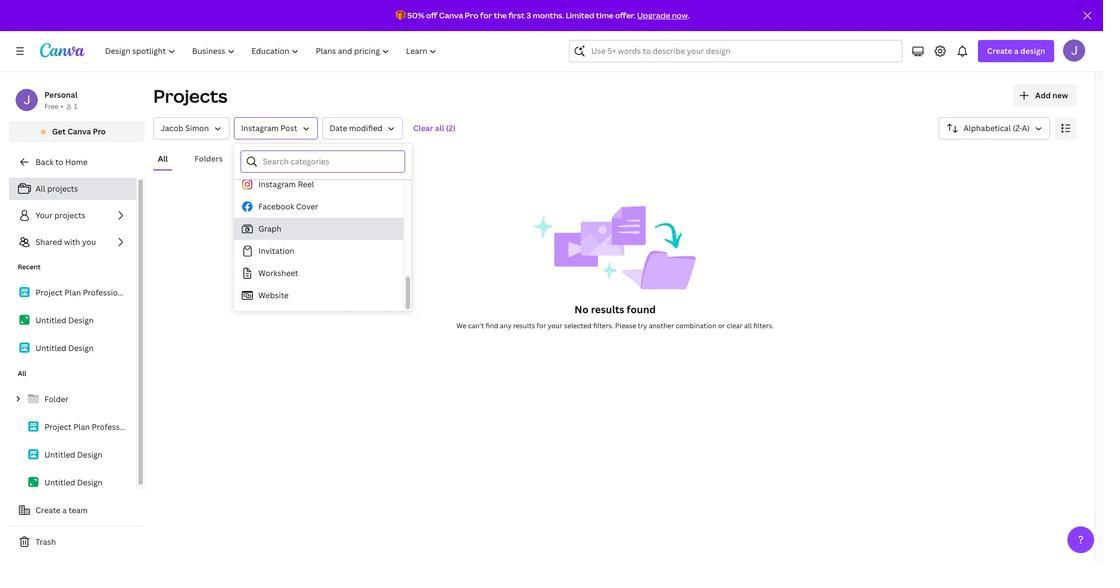 Task type: describe. For each thing, give the bounding box(es) containing it.
Sort by button
[[939, 117, 1051, 140]]

Search categories search field
[[263, 151, 398, 172]]

upgrade
[[638, 10, 671, 21]]

no
[[575, 303, 589, 316]]

clear
[[413, 123, 433, 133]]

jacob simon
[[161, 123, 209, 133]]

reel
[[298, 179, 314, 190]]

4 untitled design link from the top
[[9, 472, 136, 495]]

website
[[259, 290, 289, 301]]

untitled design for second untitled design link from the bottom of the page
[[44, 450, 103, 460]]

get canva pro
[[52, 126, 106, 137]]

(2)
[[446, 123, 456, 133]]

your projects link
[[9, 205, 136, 227]]

a)
[[1023, 123, 1030, 133]]

instagram reel option
[[234, 173, 404, 196]]

selected
[[564, 321, 592, 331]]

shared
[[36, 237, 62, 247]]

projects for your projects
[[55, 210, 85, 221]]

you
[[82, 237, 96, 247]]

designs button
[[245, 148, 284, 170]]

back to home link
[[9, 151, 145, 173]]

to
[[55, 157, 63, 167]]

top level navigation element
[[98, 40, 447, 62]]

canva inside button
[[67, 126, 91, 137]]

alphabetical (z-a)
[[964, 123, 1030, 133]]

create for create a design
[[988, 46, 1013, 56]]

jacob simon image
[[1064, 39, 1086, 62]]

months.
[[533, 10, 564, 21]]

1 vertical spatial results
[[513, 321, 535, 331]]

list containing folder
[[9, 388, 136, 495]]

graph
[[259, 224, 282, 234]]

add
[[1036, 90, 1051, 101]]

trash
[[36, 537, 56, 548]]

free •
[[44, 102, 63, 111]]

free
[[44, 102, 59, 111]]

facebook cover option
[[234, 196, 404, 218]]

post
[[281, 123, 297, 133]]

design
[[1021, 46, 1046, 56]]

trash link
[[9, 532, 145, 554]]

untitled design for 3rd untitled design link from the bottom
[[36, 343, 94, 354]]

1 horizontal spatial results
[[591, 303, 625, 316]]

your
[[36, 210, 53, 221]]

Search search field
[[592, 41, 881, 62]]

a for team
[[62, 505, 67, 516]]

all inside "link"
[[435, 123, 444, 133]]

1 untitled design link from the top
[[9, 309, 136, 333]]

designs
[[250, 153, 279, 164]]

•
[[61, 102, 63, 111]]

no results found we can't find any results for your selected filters. please try another combination or clear all filters.
[[457, 303, 774, 331]]

simon
[[185, 123, 209, 133]]

worksheet
[[259, 268, 298, 279]]

back to home
[[36, 157, 88, 167]]

🎁 50% off canva pro for the first 3 months. limited time offer. upgrade now .
[[396, 10, 690, 21]]

list containing all projects
[[9, 178, 136, 254]]

list containing untitled design
[[9, 281, 136, 360]]

instagram reel
[[259, 179, 314, 190]]

add new button
[[1014, 85, 1078, 107]]

untitled for 1st untitled design link from the bottom
[[44, 478, 75, 488]]

first
[[509, 10, 525, 21]]

folders
[[195, 153, 223, 164]]

a for design
[[1015, 46, 1019, 56]]

create a team
[[36, 505, 88, 516]]

add new
[[1036, 90, 1069, 101]]

worksheet option
[[234, 262, 404, 285]]

invitation button
[[234, 240, 404, 262]]

for inside the no results found we can't find any results for your selected filters. please try another combination or clear all filters.
[[537, 321, 546, 331]]

limited
[[566, 10, 595, 21]]

date
[[330, 123, 347, 133]]

any
[[500, 321, 512, 331]]

images button
[[302, 148, 337, 170]]

upgrade now button
[[638, 10, 688, 21]]

alphabetical
[[964, 123, 1011, 133]]

pro inside button
[[93, 126, 106, 137]]

found
[[627, 303, 656, 316]]

0 vertical spatial pro
[[465, 10, 479, 21]]

invitation option
[[234, 240, 404, 262]]

0 horizontal spatial all
[[18, 369, 26, 379]]

all projects link
[[9, 178, 136, 200]]

shared with you
[[36, 237, 96, 247]]

off
[[426, 10, 438, 21]]

with
[[64, 237, 80, 247]]

instagram for instagram post
[[241, 123, 279, 133]]

🎁
[[396, 10, 406, 21]]

all for "all" button
[[158, 153, 168, 164]]

can't
[[468, 321, 484, 331]]

create a design button
[[979, 40, 1055, 62]]



Task type: vqa. For each thing, say whether or not it's contained in the screenshot.
"Education"
no



Task type: locate. For each thing, give the bounding box(es) containing it.
canva right off
[[439, 10, 463, 21]]

0 horizontal spatial create
[[36, 505, 61, 516]]

all right clear
[[745, 321, 752, 331]]

a left team
[[62, 505, 67, 516]]

1 vertical spatial create
[[36, 505, 61, 516]]

1 horizontal spatial all
[[745, 321, 752, 331]]

cover
[[296, 201, 319, 212]]

0 vertical spatial create
[[988, 46, 1013, 56]]

create left team
[[36, 505, 61, 516]]

1 horizontal spatial a
[[1015, 46, 1019, 56]]

create inside dropdown button
[[988, 46, 1013, 56]]

for
[[480, 10, 492, 21], [537, 321, 546, 331]]

pro up the back to home link
[[93, 126, 106, 137]]

all inside "all" button
[[158, 153, 168, 164]]

please
[[616, 321, 637, 331]]

1 horizontal spatial canva
[[439, 10, 463, 21]]

0 horizontal spatial pro
[[93, 126, 106, 137]]

instagram up facebook
[[259, 179, 296, 190]]

0 vertical spatial all
[[158, 153, 168, 164]]

list box containing instagram reel
[[234, 0, 404, 307]]

your
[[548, 321, 563, 331]]

another
[[649, 321, 675, 331]]

get canva pro button
[[9, 121, 145, 142]]

clear all (2)
[[413, 123, 456, 133]]

your projects
[[36, 210, 85, 221]]

1 vertical spatial pro
[[93, 126, 106, 137]]

time
[[596, 10, 614, 21]]

design
[[68, 315, 94, 326], [68, 343, 94, 354], [77, 450, 103, 460], [77, 478, 103, 488]]

canva right get
[[67, 126, 91, 137]]

create left design
[[988, 46, 1013, 56]]

0 horizontal spatial all
[[435, 123, 444, 133]]

2 horizontal spatial all
[[158, 153, 168, 164]]

0 vertical spatial a
[[1015, 46, 1019, 56]]

untitled design for 4th untitled design link from the bottom of the page
[[36, 315, 94, 326]]

worksheet button
[[234, 262, 404, 285]]

untitled
[[36, 315, 66, 326], [36, 343, 66, 354], [44, 450, 75, 460], [44, 478, 75, 488]]

projects down the back to home
[[47, 183, 78, 194]]

now
[[672, 10, 688, 21]]

3
[[527, 10, 531, 21]]

instagram reel button
[[234, 173, 404, 196]]

personal
[[44, 90, 78, 100]]

projects
[[47, 183, 78, 194], [55, 210, 85, 221]]

1 vertical spatial a
[[62, 505, 67, 516]]

jacob
[[161, 123, 183, 133]]

0 horizontal spatial a
[[62, 505, 67, 516]]

0 vertical spatial list
[[9, 178, 136, 254]]

untitled for second untitled design link from the bottom of the page
[[44, 450, 75, 460]]

0 horizontal spatial filters.
[[593, 321, 614, 331]]

filters. right clear
[[754, 321, 774, 331]]

instagram left post
[[241, 123, 279, 133]]

1 horizontal spatial create
[[988, 46, 1013, 56]]

facebook cover button
[[234, 196, 404, 218]]

all inside the no results found we can't find any results for your selected filters. please try another combination or clear all filters.
[[745, 321, 752, 331]]

back
[[36, 157, 54, 167]]

results up the please
[[591, 303, 625, 316]]

2 vertical spatial list
[[9, 388, 136, 495]]

combination
[[676, 321, 717, 331]]

all
[[435, 123, 444, 133], [745, 321, 752, 331]]

get
[[52, 126, 66, 137]]

None search field
[[570, 40, 903, 62]]

Category button
[[234, 117, 318, 140]]

clear all (2) link
[[408, 117, 461, 140]]

graph button
[[234, 218, 404, 240]]

(z-
[[1013, 123, 1023, 133]]

new
[[1053, 90, 1069, 101]]

modified
[[349, 123, 383, 133]]

0 vertical spatial projects
[[47, 183, 78, 194]]

1 vertical spatial for
[[537, 321, 546, 331]]

all
[[158, 153, 168, 164], [36, 183, 45, 194], [18, 369, 26, 379]]

pro left the
[[465, 10, 479, 21]]

folder link
[[9, 388, 136, 411]]

2 untitled design link from the top
[[9, 337, 136, 360]]

website option
[[234, 285, 404, 307]]

projects for all projects
[[47, 183, 78, 194]]

facebook
[[259, 201, 294, 212]]

untitled for 3rd untitled design link from the bottom
[[36, 343, 66, 354]]

untitled design link
[[9, 309, 136, 333], [9, 337, 136, 360], [9, 444, 136, 467], [9, 472, 136, 495]]

2 list from the top
[[9, 281, 136, 360]]

Owner button
[[153, 117, 230, 140]]

create a team button
[[9, 500, 145, 522]]

1 vertical spatial instagram
[[259, 179, 296, 190]]

instagram post
[[241, 123, 297, 133]]

0 vertical spatial instagram
[[241, 123, 279, 133]]

home
[[65, 157, 88, 167]]

the
[[494, 10, 507, 21]]

offer.
[[615, 10, 636, 21]]

untitled design for 1st untitled design link from the bottom
[[44, 478, 103, 488]]

0 horizontal spatial for
[[480, 10, 492, 21]]

recent
[[18, 262, 41, 272]]

clear
[[727, 321, 743, 331]]

1 horizontal spatial all
[[36, 183, 45, 194]]

all projects
[[36, 183, 78, 194]]

or
[[718, 321, 725, 331]]

Date modified button
[[322, 117, 403, 140]]

create a design
[[988, 46, 1046, 56]]

.
[[688, 10, 690, 21]]

website button
[[234, 285, 404, 307]]

50%
[[408, 10, 425, 21]]

0 vertical spatial for
[[480, 10, 492, 21]]

team
[[69, 505, 88, 516]]

graph option
[[234, 218, 404, 240]]

list
[[9, 178, 136, 254], [9, 281, 136, 360], [9, 388, 136, 495]]

shared with you link
[[9, 231, 136, 254]]

2 vertical spatial all
[[18, 369, 26, 379]]

filters.
[[593, 321, 614, 331], [754, 321, 774, 331]]

invitation
[[259, 246, 295, 256]]

projects
[[153, 84, 228, 108]]

all for all projects
[[36, 183, 45, 194]]

date modified
[[330, 123, 383, 133]]

0 horizontal spatial canva
[[67, 126, 91, 137]]

1 filters. from the left
[[593, 321, 614, 331]]

create for create a team
[[36, 505, 61, 516]]

1 vertical spatial all
[[36, 183, 45, 194]]

all button
[[153, 148, 172, 170]]

projects inside 'your projects' link
[[55, 210, 85, 221]]

1 vertical spatial list
[[9, 281, 136, 360]]

a inside dropdown button
[[1015, 46, 1019, 56]]

canva
[[439, 10, 463, 21], [67, 126, 91, 137]]

images
[[306, 153, 333, 164]]

all inside all projects link
[[36, 183, 45, 194]]

0 horizontal spatial results
[[513, 321, 535, 331]]

0 vertical spatial canva
[[439, 10, 463, 21]]

1 horizontal spatial for
[[537, 321, 546, 331]]

we
[[457, 321, 467, 331]]

for left the
[[480, 10, 492, 21]]

results
[[591, 303, 625, 316], [513, 321, 535, 331]]

projects right your
[[55, 210, 85, 221]]

1
[[74, 102, 77, 111]]

instagram for instagram reel
[[259, 179, 296, 190]]

folders button
[[190, 148, 227, 170]]

filters. left the please
[[593, 321, 614, 331]]

find
[[486, 321, 499, 331]]

1 vertical spatial canva
[[67, 126, 91, 137]]

0 vertical spatial results
[[591, 303, 625, 316]]

instagram inside "button"
[[241, 123, 279, 133]]

results right any
[[513, 321, 535, 331]]

1 horizontal spatial filters.
[[754, 321, 774, 331]]

3 untitled design link from the top
[[9, 444, 136, 467]]

a inside button
[[62, 505, 67, 516]]

list box
[[234, 0, 404, 307]]

1 horizontal spatial pro
[[465, 10, 479, 21]]

for left your
[[537, 321, 546, 331]]

all left (2)
[[435, 123, 444, 133]]

0 vertical spatial all
[[435, 123, 444, 133]]

1 list from the top
[[9, 178, 136, 254]]

create inside button
[[36, 505, 61, 516]]

a left design
[[1015, 46, 1019, 56]]

2 filters. from the left
[[754, 321, 774, 331]]

projects inside all projects link
[[47, 183, 78, 194]]

untitled for 4th untitled design link from the bottom of the page
[[36, 315, 66, 326]]

facebook cover
[[259, 201, 319, 212]]

1 vertical spatial all
[[745, 321, 752, 331]]

folder
[[44, 394, 69, 405]]

instagram inside "button"
[[259, 179, 296, 190]]

3 list from the top
[[9, 388, 136, 495]]

1 vertical spatial projects
[[55, 210, 85, 221]]

untitled design
[[36, 315, 94, 326], [36, 343, 94, 354], [44, 450, 103, 460], [44, 478, 103, 488]]



